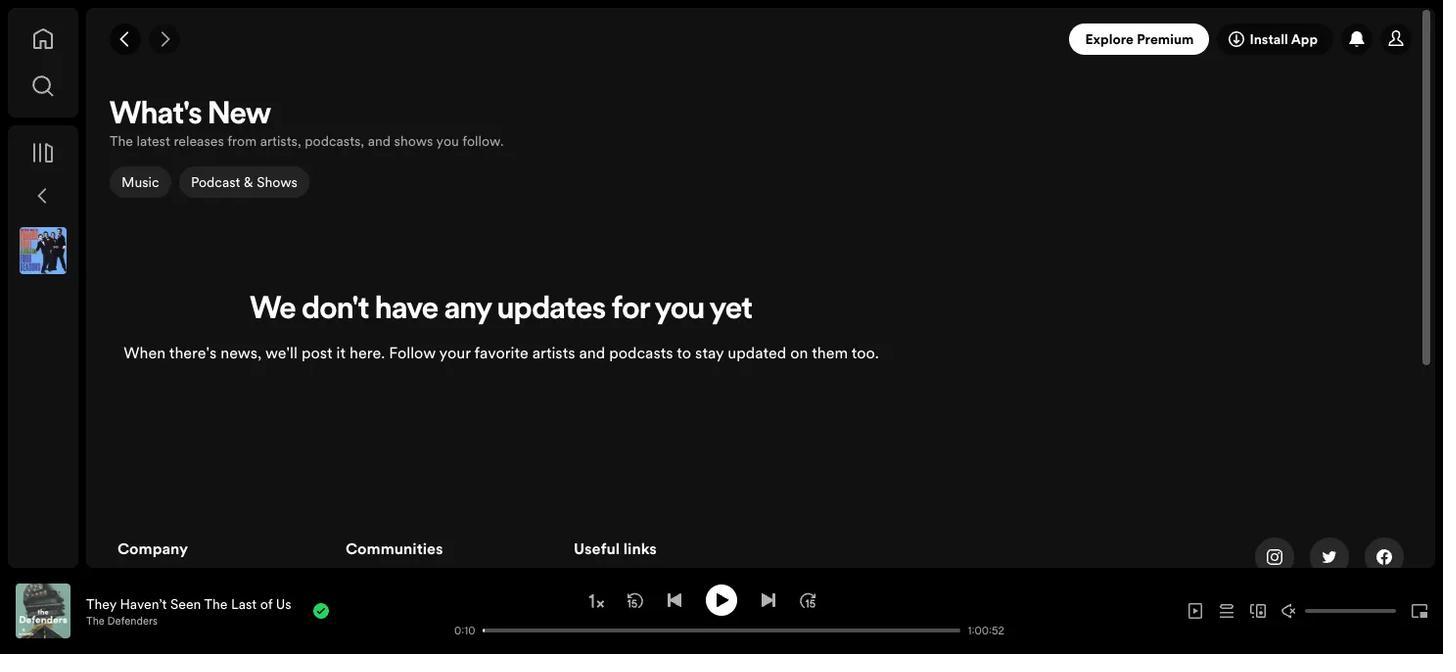 Task type: describe. For each thing, give the bounding box(es) containing it.
explore
[[1086, 29, 1134, 49]]

news,
[[221, 341, 262, 363]]

we don't have any updates for you yet
[[250, 294, 753, 326]]

we
[[250, 294, 296, 326]]

search image
[[31, 74, 55, 98]]

what's new the latest releases from artists, podcasts, and shows you follow.
[[110, 100, 504, 151]]

install app
[[1250, 29, 1318, 49]]

follow.
[[462, 131, 504, 151]]

go back image
[[118, 31, 133, 47]]

they haven't seen the last of us the defenders
[[86, 594, 292, 628]]

go forward image
[[157, 31, 172, 47]]

links
[[624, 538, 657, 559]]

useful links support
[[574, 538, 657, 589]]

list containing useful links
[[574, 538, 779, 618]]

here.
[[350, 341, 385, 363]]

and inside what's new the latest releases from artists, podcasts, and shows you follow.
[[368, 131, 391, 151]]

skip back 15 seconds image
[[628, 592, 643, 608]]

1 horizontal spatial and
[[579, 341, 606, 363]]

podcast & shows
[[191, 172, 297, 192]]

of
[[260, 594, 273, 614]]

latest
[[137, 131, 170, 151]]

follow
[[389, 341, 436, 363]]

twitter image
[[1322, 550, 1338, 565]]

yet
[[710, 294, 753, 326]]

seen
[[170, 594, 201, 614]]

1:00:52
[[968, 623, 1005, 638]]

install app link
[[1218, 24, 1334, 55]]

us
[[276, 594, 292, 614]]

change speed image
[[587, 592, 606, 611]]

the defenders link
[[86, 614, 158, 628]]

explore premium
[[1086, 29, 1194, 49]]

your
[[439, 341, 471, 363]]

artists,
[[260, 131, 301, 151]]

shows
[[394, 131, 433, 151]]

haven't
[[120, 594, 167, 614]]

list containing communities
[[346, 538, 550, 654]]

podcast
[[191, 172, 240, 192]]

when there's news, we'll post it here. follow your favorite artists and podcasts to stay updated on them too.
[[124, 341, 879, 363]]

you inside what's new the latest releases from artists, podcasts, and shows you follow.
[[436, 131, 459, 151]]

install
[[1250, 29, 1289, 49]]

top bar and user menu element
[[86, 8, 1436, 71]]

artists
[[372, 567, 418, 589]]

now playing view image
[[46, 593, 62, 608]]

for
[[346, 567, 369, 589]]

they
[[86, 594, 116, 614]]

what's new image
[[1350, 31, 1365, 47]]

podcasts,
[[305, 131, 364, 151]]

app
[[1292, 29, 1318, 49]]

they haven't seen the last of us link
[[86, 594, 292, 614]]

there's
[[169, 341, 217, 363]]

1 vertical spatial you
[[655, 294, 705, 326]]



Task type: vqa. For each thing, say whether or not it's contained in the screenshot.
WHAT'S NEW THE LATEST RELEASES FROM ARTISTS, PODCASTS, AND SHOWS YOU FOLLOW.
yes



Task type: locate. For each thing, give the bounding box(es) containing it.
last
[[231, 594, 257, 614]]

have
[[375, 294, 439, 326]]

volume off image
[[1282, 603, 1298, 619]]

0 vertical spatial and
[[368, 131, 391, 151]]

it
[[336, 341, 346, 363]]

and right artists
[[579, 341, 606, 363]]

company
[[118, 538, 188, 559]]

play image
[[714, 592, 730, 608]]

group
[[12, 219, 74, 282]]

now playing: they haven't seen the last of us by the defenders footer
[[16, 584, 436, 639]]

music
[[121, 172, 159, 192]]

stay
[[695, 341, 724, 363]]

on
[[791, 341, 808, 363]]

about
[[118, 567, 161, 589]]

the
[[110, 131, 133, 151], [204, 594, 228, 614], [86, 614, 105, 628]]

you right 'shows'
[[436, 131, 459, 151]]

defenders
[[107, 614, 158, 628]]

communities for artists
[[346, 538, 443, 589]]

home image
[[31, 27, 55, 51]]

explore premium button
[[1070, 24, 1210, 55]]

previous image
[[667, 592, 683, 608]]

podcasts
[[609, 341, 673, 363]]

instagram image
[[1267, 550, 1283, 565]]

group inside main element
[[12, 219, 74, 282]]

you up to
[[655, 294, 705, 326]]

2 horizontal spatial the
[[204, 594, 228, 614]]

1 horizontal spatial the
[[110, 131, 133, 151]]

support
[[574, 567, 631, 589]]

0 vertical spatial you
[[436, 131, 459, 151]]

player controls element
[[7, 584, 1007, 638]]

facebook image
[[1377, 550, 1393, 565]]

0 horizontal spatial you
[[436, 131, 459, 151]]

what's
[[110, 100, 202, 131]]

and
[[368, 131, 391, 151], [579, 341, 606, 363]]

too.
[[852, 341, 879, 363]]

1 vertical spatial and
[[579, 341, 606, 363]]

the left last
[[204, 594, 228, 614]]

0 horizontal spatial the
[[86, 614, 105, 628]]

spotify - web player: music for everyone element
[[86, 94, 1436, 654]]

when
[[124, 341, 166, 363]]

and left 'shows'
[[368, 131, 391, 151]]

skip forward 15 seconds image
[[800, 592, 816, 608]]

useful
[[574, 538, 620, 559]]

premium
[[1137, 29, 1194, 49]]

to
[[677, 341, 692, 363]]

0 horizontal spatial list
[[118, 538, 322, 648]]

updates
[[498, 294, 606, 326]]

artists
[[533, 341, 575, 363]]

3 list from the left
[[574, 538, 779, 618]]

any
[[445, 294, 492, 326]]

company about
[[118, 538, 188, 589]]

2 horizontal spatial list
[[574, 538, 779, 618]]

don't
[[302, 294, 370, 326]]

favorite
[[475, 341, 529, 363]]

2 list from the left
[[346, 538, 550, 654]]

list
[[118, 538, 322, 648], [346, 538, 550, 654], [574, 538, 779, 618]]

shows
[[256, 172, 297, 192]]

0:10
[[454, 623, 475, 638]]

new
[[208, 100, 271, 131]]

releases
[[174, 131, 224, 151]]

the left 'defenders' on the bottom of the page
[[86, 614, 105, 628]]

Music checkbox
[[110, 166, 171, 198]]

1 horizontal spatial you
[[655, 294, 705, 326]]

1 horizontal spatial list
[[346, 538, 550, 654]]

we'll
[[265, 341, 298, 363]]

the inside what's new the latest releases from artists, podcasts, and shows you follow.
[[110, 131, 133, 151]]

the left latest
[[110, 131, 133, 151]]

them
[[812, 341, 848, 363]]

connect to a device image
[[1251, 603, 1266, 619]]

1 list from the left
[[118, 538, 322, 648]]

for
[[612, 294, 650, 326]]

communities
[[346, 538, 443, 559]]

post
[[302, 341, 333, 363]]

0 horizontal spatial and
[[368, 131, 391, 151]]

updated
[[728, 341, 787, 363]]

list containing company
[[118, 538, 322, 648]]

Podcast & Shows checkbox
[[179, 166, 309, 198]]

next image
[[761, 592, 777, 608]]

you
[[436, 131, 459, 151], [655, 294, 705, 326]]

&
[[243, 172, 253, 192]]

from
[[227, 131, 257, 151]]

main element
[[8, 8, 78, 568]]



